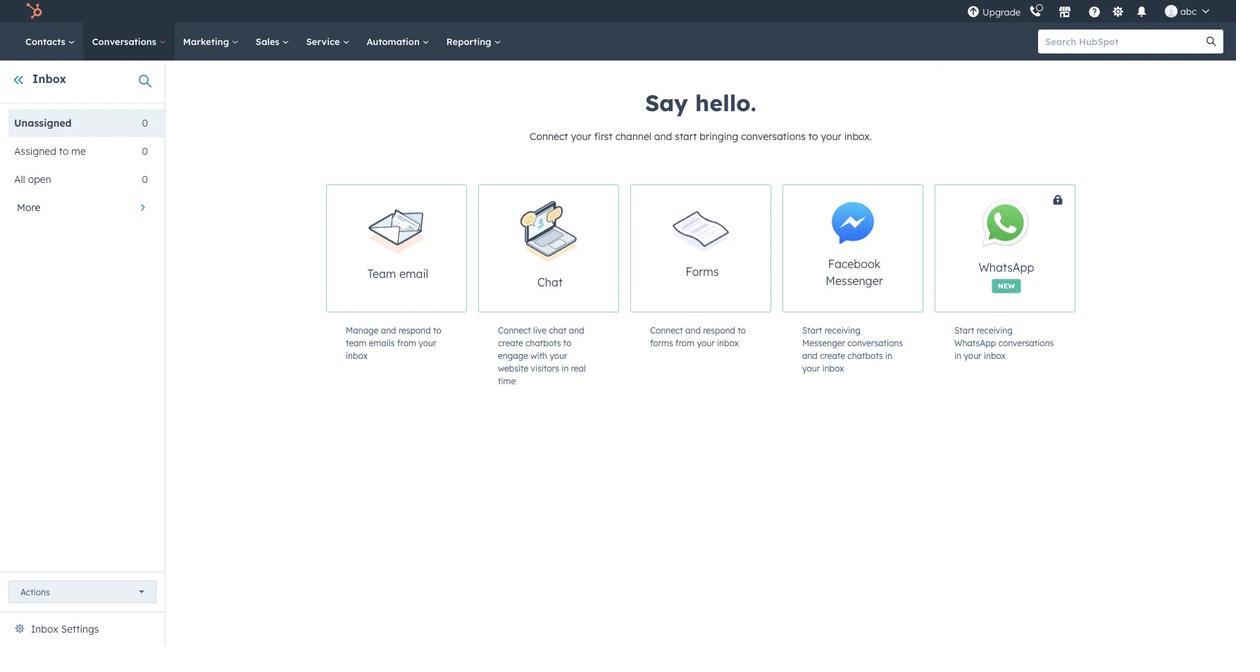 Task type: vqa. For each thing, say whether or not it's contained in the screenshot.
Link opens in a new window icon
no



Task type: describe. For each thing, give the bounding box(es) containing it.
start for start receiving messenger conversations and create chatbots in your inbox
[[803, 325, 823, 336]]

real
[[571, 363, 586, 374]]

service
[[306, 36, 343, 47]]

upgrade
[[983, 6, 1021, 18]]

messenger inside start receiving messenger conversations and create chatbots in your inbox
[[803, 338, 846, 348]]

inbox for inbox settings
[[31, 624, 58, 636]]

0 vertical spatial whatsapp
[[979, 261, 1035, 275]]

Chat checkbox
[[479, 185, 619, 313]]

to inside connect live chat and create chatbots to engage with your website visitors in real time
[[564, 338, 572, 348]]

and inside start receiving messenger conversations and create chatbots in your inbox
[[803, 351, 818, 361]]

inbox settings
[[31, 624, 99, 636]]

actions
[[20, 587, 50, 598]]

team
[[368, 267, 396, 281]]

website
[[498, 363, 529, 374]]

your inside connect and respond to forms from your inbox
[[697, 338, 715, 348]]

whatsapp new
[[979, 261, 1035, 291]]

to inside the manage and respond to team emails from your inbox
[[433, 325, 442, 336]]

connect left first
[[530, 130, 568, 143]]

create inside start receiving messenger conversations and create chatbots in your inbox
[[820, 351, 846, 361]]

whatsapp inside start receiving whatsapp conversations in your inbox
[[955, 338, 997, 348]]

inbox.
[[845, 130, 872, 143]]

marketplaces button
[[1051, 0, 1080, 23]]

all open
[[14, 173, 51, 186]]

Team email checkbox
[[326, 185, 467, 313]]

settings image
[[1112, 6, 1125, 19]]

inbox inside start receiving whatsapp conversations in your inbox
[[984, 351, 1006, 361]]

in inside start receiving whatsapp conversations in your inbox
[[955, 351, 962, 361]]

hubspot link
[[17, 3, 53, 20]]

conversations link
[[84, 23, 175, 61]]

abc button
[[1157, 0, 1218, 23]]

search button
[[1200, 30, 1224, 54]]

notifications image
[[1136, 6, 1149, 19]]

0 for open
[[142, 173, 148, 186]]

1 0 from the top
[[142, 117, 148, 129]]

conversations
[[92, 36, 159, 47]]

search image
[[1207, 37, 1217, 47]]

start for start receiving whatsapp conversations in your inbox
[[955, 325, 975, 336]]

live
[[534, 325, 547, 336]]

conversations for start receiving messenger conversations and create chatbots in your inbox
[[848, 338, 903, 348]]

inbox inside start receiving messenger conversations and create chatbots in your inbox
[[823, 363, 845, 374]]

help button
[[1083, 0, 1107, 23]]

in inside start receiving messenger conversations and create chatbots in your inbox
[[886, 351, 893, 361]]

help image
[[1089, 6, 1102, 19]]

from inside the manage and respond to team emails from your inbox
[[397, 338, 416, 348]]

start
[[675, 130, 697, 143]]

open
[[28, 173, 51, 186]]

respond for forms
[[703, 325, 736, 336]]

actions button
[[8, 581, 156, 604]]

hello.
[[696, 89, 757, 117]]

none checkbox containing whatsapp
[[935, 185, 1128, 313]]

chatbots inside start receiving messenger conversations and create chatbots in your inbox
[[848, 351, 883, 361]]

email
[[400, 267, 429, 281]]

your inside start receiving messenger conversations and create chatbots in your inbox
[[803, 363, 820, 374]]

emails
[[369, 338, 395, 348]]

upgrade image
[[968, 6, 980, 19]]

facebook messenger
[[826, 257, 883, 288]]

in inside connect live chat and create chatbots to engage with your website visitors in real time
[[562, 363, 569, 374]]

automation
[[367, 36, 423, 47]]

0 horizontal spatial conversations
[[741, 130, 806, 143]]

new
[[998, 282, 1016, 291]]

sales link
[[247, 23, 298, 61]]

receiving for messenger
[[825, 325, 861, 336]]

hubspot image
[[25, 3, 42, 20]]

and inside connect and respond to forms from your inbox
[[686, 325, 701, 336]]

Forms checkbox
[[631, 185, 772, 313]]

Facebook Messenger checkbox
[[783, 185, 924, 313]]

service link
[[298, 23, 358, 61]]

with
[[531, 351, 548, 361]]

inbox settings link
[[31, 622, 99, 638]]

connect and respond to forms from your inbox
[[650, 325, 746, 348]]

marketplaces image
[[1059, 6, 1072, 19]]

your inside connect live chat and create chatbots to engage with your website visitors in real time
[[550, 351, 568, 361]]



Task type: locate. For each thing, give the bounding box(es) containing it.
conversations
[[741, 130, 806, 143], [848, 338, 903, 348], [999, 338, 1054, 348]]

receiving
[[825, 325, 861, 336], [977, 325, 1013, 336]]

assigned
[[14, 145, 56, 158]]

and inside the manage and respond to team emails from your inbox
[[381, 325, 396, 336]]

inbox inside the manage and respond to team emails from your inbox
[[346, 351, 368, 361]]

3 0 from the top
[[142, 173, 148, 186]]

team email
[[368, 267, 429, 281]]

conversations for start receiving whatsapp conversations in your inbox
[[999, 338, 1054, 348]]

chat
[[549, 325, 567, 336]]

engage
[[498, 351, 528, 361]]

assigned to me
[[14, 145, 86, 158]]

receiving down the facebook messenger in the top right of the page
[[825, 325, 861, 336]]

forms
[[650, 338, 674, 348]]

manage and respond to team emails from your inbox
[[346, 325, 442, 361]]

0 horizontal spatial receiving
[[825, 325, 861, 336]]

connect for forms
[[650, 325, 683, 336]]

from inside connect and respond to forms from your inbox
[[676, 338, 695, 348]]

inbox inside 'link'
[[31, 624, 58, 636]]

connect inside connect and respond to forms from your inbox
[[650, 325, 683, 336]]

1 horizontal spatial from
[[676, 338, 695, 348]]

chatbots
[[526, 338, 561, 348], [848, 351, 883, 361]]

time
[[498, 376, 516, 387]]

your
[[571, 130, 592, 143], [821, 130, 842, 143], [419, 338, 437, 348], [697, 338, 715, 348], [550, 351, 568, 361], [964, 351, 982, 361], [803, 363, 820, 374]]

connect live chat and create chatbots to engage with your website visitors in real time
[[498, 325, 586, 387]]

reporting
[[447, 36, 494, 47]]

bringing
[[700, 130, 739, 143]]

receiving inside start receiving messenger conversations and create chatbots in your inbox
[[825, 325, 861, 336]]

say
[[646, 89, 688, 117]]

chat
[[538, 275, 563, 289]]

1 start from the left
[[803, 325, 823, 336]]

connect inside connect live chat and create chatbots to engage with your website visitors in real time
[[498, 325, 531, 336]]

connect up engage
[[498, 325, 531, 336]]

1 horizontal spatial respond
[[703, 325, 736, 336]]

0 horizontal spatial from
[[397, 338, 416, 348]]

conversations inside start receiving messenger conversations and create chatbots in your inbox
[[848, 338, 903, 348]]

start receiving whatsapp conversations in your inbox
[[955, 325, 1054, 361]]

respond inside the manage and respond to team emails from your inbox
[[399, 325, 431, 336]]

from right the "emails"
[[397, 338, 416, 348]]

0 for to
[[142, 145, 148, 158]]

1 horizontal spatial conversations
[[848, 338, 903, 348]]

sales
[[256, 36, 282, 47]]

1 vertical spatial whatsapp
[[955, 338, 997, 348]]

and
[[655, 130, 673, 143], [381, 325, 396, 336], [569, 325, 585, 336], [686, 325, 701, 336], [803, 351, 818, 361]]

0 vertical spatial inbox
[[32, 72, 66, 86]]

1 horizontal spatial chatbots
[[848, 351, 883, 361]]

inbox down 'contacts' link
[[32, 72, 66, 86]]

respond for team email
[[399, 325, 431, 336]]

0 vertical spatial chatbots
[[526, 338, 561, 348]]

to inside connect and respond to forms from your inbox
[[738, 325, 746, 336]]

facebook
[[829, 257, 881, 271]]

1 horizontal spatial receiving
[[977, 325, 1013, 336]]

2 horizontal spatial conversations
[[999, 338, 1054, 348]]

say hello.
[[646, 89, 757, 117]]

inbox for inbox
[[32, 72, 66, 86]]

1 from from the left
[[397, 338, 416, 348]]

gary orlando image
[[1166, 5, 1178, 18]]

respond right manage
[[399, 325, 431, 336]]

calling icon button
[[1024, 2, 1048, 21]]

settings link
[[1110, 4, 1128, 19]]

2 respond from the left
[[703, 325, 736, 336]]

abc
[[1181, 5, 1197, 17]]

2 from from the left
[[676, 338, 695, 348]]

2 vertical spatial 0
[[142, 173, 148, 186]]

1 vertical spatial chatbots
[[848, 351, 883, 361]]

me
[[71, 145, 86, 158]]

reporting link
[[438, 23, 510, 61]]

and inside connect live chat and create chatbots to engage with your website visitors in real time
[[569, 325, 585, 336]]

marketing
[[183, 36, 232, 47]]

connect your first channel and start bringing conversations to your inbox.
[[530, 130, 872, 143]]

None checkbox
[[935, 185, 1128, 313]]

1 horizontal spatial start
[[955, 325, 975, 336]]

automation link
[[358, 23, 438, 61]]

receiving down the new
[[977, 325, 1013, 336]]

inbox
[[32, 72, 66, 86], [31, 624, 58, 636]]

1 horizontal spatial create
[[820, 351, 846, 361]]

respond down "forms"
[[703, 325, 736, 336]]

0 horizontal spatial create
[[498, 338, 523, 348]]

from
[[397, 338, 416, 348], [676, 338, 695, 348]]

all
[[14, 173, 25, 186]]

team
[[346, 338, 367, 348]]

0
[[142, 117, 148, 129], [142, 145, 148, 158], [142, 173, 148, 186]]

menu containing abc
[[966, 0, 1220, 23]]

connect
[[530, 130, 568, 143], [498, 325, 531, 336], [650, 325, 683, 336]]

your inside the manage and respond to team emails from your inbox
[[419, 338, 437, 348]]

whatsapp
[[979, 261, 1035, 275], [955, 338, 997, 348]]

messenger inside facebook messenger checkbox
[[826, 274, 883, 288]]

calling icon image
[[1030, 5, 1042, 18]]

notifications button
[[1130, 0, 1154, 23]]

respond inside connect and respond to forms from your inbox
[[703, 325, 736, 336]]

1 respond from the left
[[399, 325, 431, 336]]

0 vertical spatial 0
[[142, 117, 148, 129]]

1 vertical spatial 0
[[142, 145, 148, 158]]

forms
[[686, 265, 719, 279]]

start
[[803, 325, 823, 336], [955, 325, 975, 336]]

inbox left the settings
[[31, 624, 58, 636]]

0 horizontal spatial chatbots
[[526, 338, 561, 348]]

messenger
[[826, 274, 883, 288], [803, 338, 846, 348]]

2 receiving from the left
[[977, 325, 1013, 336]]

connect for chat
[[498, 325, 531, 336]]

conversations inside start receiving whatsapp conversations in your inbox
[[999, 338, 1054, 348]]

1 horizontal spatial in
[[886, 351, 893, 361]]

0 vertical spatial create
[[498, 338, 523, 348]]

start inside start receiving messenger conversations and create chatbots in your inbox
[[803, 325, 823, 336]]

settings
[[61, 624, 99, 636]]

0 horizontal spatial in
[[562, 363, 569, 374]]

2 start from the left
[[955, 325, 975, 336]]

menu
[[966, 0, 1220, 23]]

connect up forms
[[650, 325, 683, 336]]

your inside start receiving whatsapp conversations in your inbox
[[964, 351, 982, 361]]

respond
[[399, 325, 431, 336], [703, 325, 736, 336]]

Search HubSpot search field
[[1039, 30, 1211, 54]]

start receiving messenger conversations and create chatbots in your inbox
[[803, 325, 903, 374]]

1 vertical spatial create
[[820, 351, 846, 361]]

unassigned
[[14, 117, 72, 129]]

contacts link
[[17, 23, 84, 61]]

to
[[809, 130, 819, 143], [59, 145, 69, 158], [433, 325, 442, 336], [738, 325, 746, 336], [564, 338, 572, 348]]

0 horizontal spatial start
[[803, 325, 823, 336]]

create inside connect live chat and create chatbots to engage with your website visitors in real time
[[498, 338, 523, 348]]

marketing link
[[175, 23, 247, 61]]

first
[[595, 130, 613, 143]]

inbox
[[717, 338, 739, 348], [346, 351, 368, 361], [984, 351, 1006, 361], [823, 363, 845, 374]]

create
[[498, 338, 523, 348], [820, 351, 846, 361]]

more
[[17, 202, 40, 214]]

1 vertical spatial messenger
[[803, 338, 846, 348]]

channel
[[616, 130, 652, 143]]

start inside start receiving whatsapp conversations in your inbox
[[955, 325, 975, 336]]

from right forms
[[676, 338, 695, 348]]

visitors
[[531, 363, 559, 374]]

0 horizontal spatial respond
[[399, 325, 431, 336]]

2 horizontal spatial in
[[955, 351, 962, 361]]

in
[[886, 351, 893, 361], [955, 351, 962, 361], [562, 363, 569, 374]]

receiving inside start receiving whatsapp conversations in your inbox
[[977, 325, 1013, 336]]

1 receiving from the left
[[825, 325, 861, 336]]

inbox inside connect and respond to forms from your inbox
[[717, 338, 739, 348]]

0 vertical spatial messenger
[[826, 274, 883, 288]]

contacts
[[25, 36, 68, 47]]

manage
[[346, 325, 379, 336]]

2 0 from the top
[[142, 145, 148, 158]]

receiving for whatsapp
[[977, 325, 1013, 336]]

chatbots inside connect live chat and create chatbots to engage with your website visitors in real time
[[526, 338, 561, 348]]

1 vertical spatial inbox
[[31, 624, 58, 636]]



